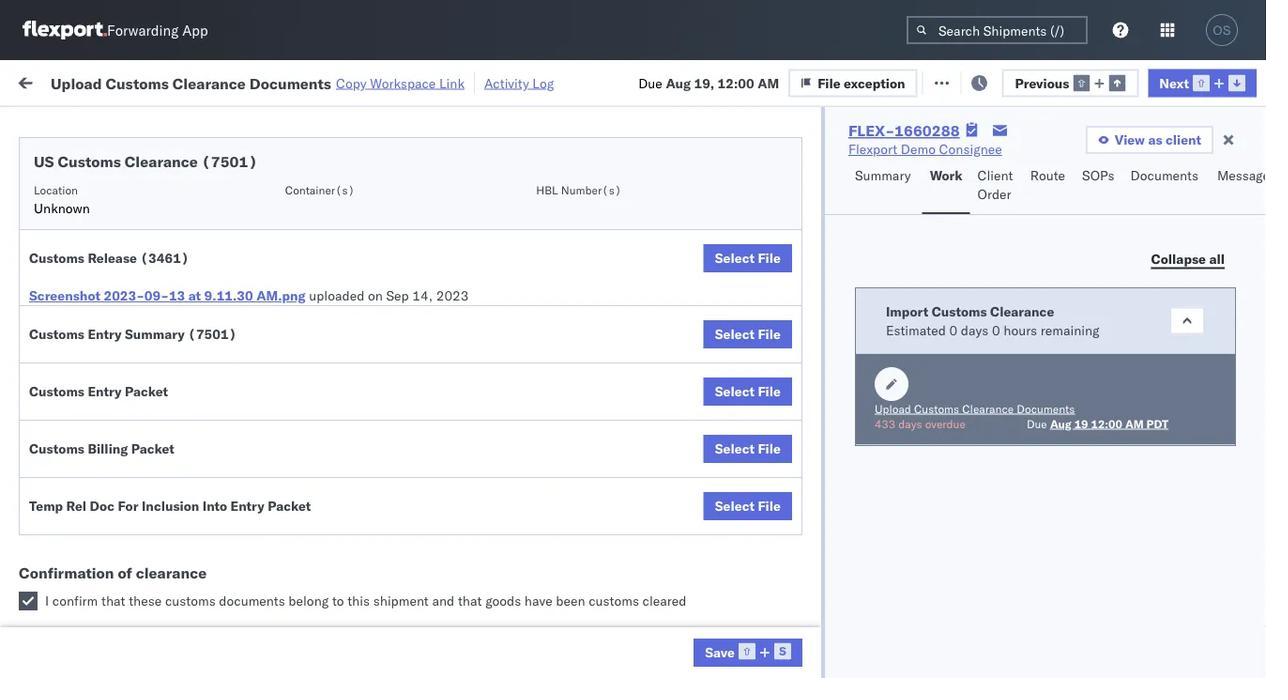 Task type: locate. For each thing, give the bounding box(es) containing it.
los for fourth schedule pickup from los angeles, ca link
[[177, 426, 198, 442]]

0 vertical spatial demo
[[901, 141, 936, 157]]

2 customs from the left
[[589, 593, 640, 609]]

1 ca from the top
[[43, 238, 61, 255]]

temp
[[29, 498, 63, 514]]

2 11:59 pm pdt, nov 4, 2022 from the top
[[302, 230, 475, 246]]

None checkbox
[[19, 592, 38, 610]]

schedule delivery appointment up for
[[43, 477, 231, 493]]

0 horizontal spatial exception
[[844, 74, 906, 91]]

4 ocean fcl from the top
[[575, 478, 641, 494]]

entry
[[88, 326, 122, 342], [88, 383, 122, 400], [231, 498, 265, 514]]

bosch ocean test
[[697, 188, 804, 205], [819, 188, 926, 205], [697, 230, 804, 246], [819, 230, 926, 246], [697, 271, 804, 287], [819, 271, 926, 287], [697, 312, 804, 329], [819, 312, 926, 329], [697, 354, 804, 370], [819, 354, 926, 370], [697, 395, 804, 411], [819, 395, 926, 411], [697, 436, 804, 453], [819, 436, 926, 453], [697, 478, 804, 494], [819, 478, 926, 494], [697, 519, 804, 535], [819, 519, 926, 535], [819, 560, 926, 577]]

2 select from the top
[[715, 326, 755, 342]]

2 11:59 from the top
[[302, 230, 339, 246]]

ocean fcl
[[575, 188, 641, 205], [575, 230, 641, 246], [575, 354, 641, 370], [575, 478, 641, 494], [575, 519, 641, 535], [575, 602, 641, 618]]

on right 205
[[459, 73, 474, 89]]

customs up billing
[[89, 385, 142, 401]]

flexport down flex-1660288 link
[[849, 141, 898, 157]]

2022 for second schedule pickup from los angeles, ca link
[[442, 271, 475, 287]]

packet for customs entry packet
[[125, 383, 168, 400]]

dec left 13,
[[398, 478, 423, 494]]

confirm inside button
[[43, 559, 91, 576]]

12:00 for 19
[[1092, 417, 1123, 431]]

schedule up rel
[[43, 477, 99, 493]]

aug
[[666, 74, 691, 91], [1051, 417, 1072, 431]]

ca up temp
[[43, 445, 61, 461]]

days inside import customs clearance estimated 0 days 0 hours remaining
[[962, 322, 989, 338]]

1846748 right hours
[[1077, 312, 1134, 329]]

schedule pickup from los angeles, ca for 1st schedule pickup from los angeles, ca link from the bottom
[[43, 591, 253, 626]]

my work
[[19, 68, 102, 94]]

goods
[[486, 593, 521, 609]]

1846748 down remaining
[[1077, 354, 1134, 370]]

appointment down the 13
[[154, 311, 231, 328]]

(7501) for us customs clearance (7501)
[[202, 152, 258, 171]]

12,
[[422, 602, 443, 618]]

confirmation of clearance
[[19, 564, 207, 582]]

0 horizontal spatial days
[[899, 417, 923, 431]]

hbl
[[537, 183, 558, 197]]

1 vertical spatial aug
[[1051, 417, 1072, 431]]

0 horizontal spatial 0
[[950, 322, 958, 338]]

2 vertical spatial schedule delivery appointment button
[[43, 476, 231, 496]]

nov for second schedule pickup from los angeles, ca link
[[399, 271, 424, 287]]

2 schedule pickup from los angeles, ca link from the top
[[43, 260, 267, 297]]

work down "flexport demo consignee" link
[[930, 167, 963, 184]]

2 ceau7522281, hl from the top
[[1157, 229, 1267, 246]]

0 horizontal spatial 12:00
[[718, 74, 755, 91]]

0 vertical spatial due
[[639, 74, 663, 91]]

11:59 pm pst, dec 13, 2022
[[302, 478, 482, 494]]

documents inside 'button'
[[1131, 167, 1199, 184]]

1 horizontal spatial upload customs clearance documents
[[875, 401, 1076, 416]]

number(s)
[[561, 183, 622, 197]]

2 lhuu7894563, from the top
[[1157, 477, 1254, 494]]

1 schedule pickup from los angeles, ca link from the top
[[43, 218, 267, 256]]

205 on track
[[431, 73, 508, 89]]

documents button
[[1124, 159, 1211, 214]]

1 vertical spatial import
[[886, 303, 929, 319]]

schedule down screenshot
[[43, 311, 99, 328]]

ceau7522281, hl for second schedule pickup from los angeles, ca link
[[1157, 270, 1267, 287]]

1 select file from the top
[[715, 250, 781, 266]]

7 11:59 from the top
[[302, 602, 339, 618]]

0 vertical spatial am
[[758, 74, 780, 91]]

i confirm that these customs documents belong to this shipment and that goods have been customs cleared
[[45, 593, 687, 609]]

documents left copy on the top left of page
[[250, 73, 332, 92]]

customs down the clearance
[[165, 593, 216, 609]]

0 right estimated
[[950, 322, 958, 338]]

due for due aug 19, 12:00 am
[[639, 74, 663, 91]]

ca
[[43, 238, 61, 255], [43, 279, 61, 296], [43, 362, 61, 378], [43, 445, 61, 461], [43, 527, 61, 544], [43, 610, 61, 626]]

6 ceau7522281, hl from the top
[[1157, 394, 1267, 411]]

0 vertical spatial 12:00
[[718, 74, 755, 91]]

ca up customs entry packet
[[43, 362, 61, 378]]

19,
[[694, 74, 715, 91]]

upload customs clearance documents
[[43, 385, 206, 420], [875, 401, 1076, 416]]

upload
[[51, 73, 102, 92], [43, 385, 86, 401], [875, 401, 912, 416]]

schedule down confirmation
[[43, 591, 99, 608]]

2 vertical spatial appointment
[[154, 477, 231, 493]]

2 schedule from the top
[[43, 219, 99, 236]]

been
[[556, 593, 586, 609]]

ca for confirm pickup from los angeles, ca link
[[43, 527, 61, 544]]

1846748 up aug 19 12:00 am pdt button
[[1077, 395, 1134, 411]]

aug for 19,
[[666, 74, 691, 91]]

schedule pickup from los angeles, ca for 1st schedule pickup from los angeles, ca link from the top of the page
[[43, 219, 253, 255]]

forwarding
[[107, 21, 179, 39]]

1 horizontal spatial aug
[[1051, 417, 1072, 431]]

2 hl from the top
[[1257, 229, 1267, 246]]

schedule up customs entry packet
[[43, 343, 99, 360]]

flex- for fourth schedule pickup from los angeles, ca link
[[1037, 436, 1077, 453]]

message inside message button
[[1218, 167, 1267, 184]]

3 appointment from the top
[[154, 477, 231, 493]]

1 vertical spatial (7501)
[[188, 326, 237, 342]]

5 pdt, from the top
[[366, 354, 396, 370]]

schedule down workitem at the top
[[43, 187, 99, 204]]

(7501) down 9.11.30
[[188, 326, 237, 342]]

(7501) for customs entry summary (7501)
[[188, 326, 237, 342]]

resize handle column header
[[269, 146, 291, 678], [477, 146, 500, 678], [543, 146, 565, 678], [665, 146, 687, 678], [787, 146, 810, 678], [975, 146, 997, 678], [1125, 146, 1148, 678], [1233, 146, 1256, 678], [1247, 146, 1267, 678]]

am right 19,
[[758, 74, 780, 91]]

demo down 1660288
[[901, 141, 936, 157]]

upload customs clearance documents inside button
[[43, 385, 206, 420]]

1 vertical spatial message
[[1218, 167, 1267, 184]]

0 vertical spatial message
[[252, 73, 304, 89]]

11:59 pm pdt, nov 4, 2022 for 3rd schedule pickup from los angeles, ca link from the bottom
[[302, 354, 475, 370]]

flex-
[[849, 121, 895, 140], [1037, 271, 1077, 287], [1037, 312, 1077, 329], [1037, 354, 1077, 370], [1037, 395, 1077, 411], [1037, 436, 1077, 453]]

4 select file from the top
[[715, 440, 781, 457]]

5 11:59 from the top
[[302, 354, 339, 370]]

0 horizontal spatial aug
[[666, 74, 691, 91]]

angeles,
[[201, 219, 253, 236], [201, 261, 253, 277], [201, 343, 253, 360], [201, 426, 253, 442], [194, 509, 246, 525], [201, 591, 253, 608]]

packet down "customs entry summary (7501)"
[[125, 383, 168, 400]]

4 lhuu7894563, ue from the top
[[1157, 560, 1267, 576]]

1 vertical spatial schedule delivery appointment button
[[43, 310, 231, 331]]

2022 for third schedule delivery appointment "button"'s schedule delivery appointment link
[[450, 478, 482, 494]]

pm for 1st schedule pickup from los angeles, ca link from the bottom
[[342, 602, 363, 618]]

flex-1889466 button
[[1007, 432, 1138, 458], [1007, 432, 1138, 458]]

order
[[978, 186, 1012, 202]]

exception up flex-1660288 link
[[844, 74, 906, 91]]

0 horizontal spatial work
[[204, 73, 237, 89]]

4 schedule from the top
[[43, 311, 99, 328]]

1 vertical spatial schedule delivery appointment link
[[43, 310, 231, 329]]

12:00
[[718, 74, 755, 91], [1092, 417, 1123, 431]]

3 ocean fcl from the top
[[575, 354, 641, 370]]

4 select file button from the top
[[704, 435, 793, 463]]

2 ca from the top
[[43, 279, 61, 296]]

customs release (3461)
[[29, 250, 189, 266]]

batch
[[1162, 73, 1199, 89]]

1 select file button from the top
[[704, 244, 793, 272]]

1 4, from the top
[[427, 188, 439, 205]]

import for import customs clearance estimated 0 days 0 hours remaining
[[886, 303, 929, 319]]

file for customs entry summary (7501)
[[758, 326, 781, 342]]

confirm up confirm
[[43, 559, 91, 576]]

summary down 09-
[[125, 326, 185, 342]]

consignee up account
[[906, 602, 969, 618]]

0 vertical spatial (7501)
[[202, 152, 258, 171]]

1 ceau7522281, hl from the top
[[1157, 188, 1267, 204]]

1660288
[[895, 121, 960, 140]]

file for customs entry packet
[[758, 383, 781, 400]]

5 nov from the top
[[399, 354, 424, 370]]

upload up 433
[[875, 401, 912, 416]]

los for 1st schedule pickup from los angeles, ca link from the bottom
[[177, 591, 198, 608]]

los inside confirm pickup from los angeles, ca
[[169, 509, 191, 525]]

1 horizontal spatial message
[[1218, 167, 1267, 184]]

1 customs from the left
[[165, 593, 216, 609]]

on
[[459, 73, 474, 89], [368, 287, 383, 304]]

1 horizontal spatial work
[[930, 167, 963, 184]]

route
[[1031, 167, 1066, 184]]

1 0 from the left
[[950, 322, 958, 338]]

0 vertical spatial aug
[[666, 74, 691, 91]]

fcl for third schedule delivery appointment "button"'s schedule delivery appointment link
[[617, 478, 641, 494]]

customs
[[165, 593, 216, 609], [589, 593, 640, 609]]

1 vertical spatial pst,
[[358, 519, 387, 535]]

12:00 right 19,
[[718, 74, 755, 91]]

1 horizontal spatial demo
[[901, 141, 936, 157]]

days
[[962, 322, 989, 338], [899, 417, 923, 431]]

1 horizontal spatial due
[[1027, 417, 1048, 431]]

dec for 13,
[[398, 478, 423, 494]]

appointment down us customs clearance (7501)
[[154, 187, 231, 204]]

1 horizontal spatial import
[[886, 303, 929, 319]]

2023 right 14,
[[436, 287, 469, 304]]

1 vertical spatial on
[[368, 287, 383, 304]]

4 schedule pickup from los angeles, ca button from the top
[[43, 425, 267, 464]]

5 4, from the top
[[427, 354, 439, 370]]

entry down 2023-
[[88, 326, 122, 342]]

1 horizontal spatial that
[[458, 593, 482, 609]]

upload customs clearance documents button up overdue
[[875, 401, 1076, 416]]

am left pdt
[[1126, 417, 1145, 431]]

select for customs entry summary (7501)
[[715, 326, 755, 342]]

1846748 up remaining
[[1077, 271, 1134, 287]]

6 ca from the top
[[43, 610, 61, 626]]

1 vertical spatial packet
[[131, 440, 175, 457]]

0 horizontal spatial on
[[368, 287, 383, 304]]

ue for schedule pickup from los angeles, ca
[[1257, 436, 1267, 452]]

0 vertical spatial at
[[373, 73, 384, 89]]

schedule delivery appointment
[[43, 187, 231, 204], [43, 311, 231, 328], [43, 477, 231, 493]]

2 lhuu7894563, ue from the top
[[1157, 477, 1267, 494]]

clearance up hours
[[991, 303, 1055, 319]]

flex- for second schedule pickup from los angeles, ca link
[[1037, 271, 1077, 287]]

schedule delivery appointment button down us customs clearance (7501)
[[43, 186, 231, 207]]

due
[[639, 74, 663, 91], [1027, 417, 1048, 431]]

upload for rightmost upload customs clearance documents button
[[875, 401, 912, 416]]

and
[[432, 593, 455, 609]]

client
[[1166, 131, 1202, 148]]

5 11:59 pm pdt, nov 4, 2022 from the top
[[302, 354, 475, 370]]

that down the confirmation of clearance
[[101, 593, 125, 609]]

6 fcl from the top
[[617, 602, 641, 618]]

delivery inside confirm delivery link
[[95, 559, 143, 576]]

location
[[34, 183, 78, 197]]

pm for confirm pickup from los angeles, ca link
[[334, 519, 355, 535]]

0 left hours
[[993, 322, 1001, 338]]

2 appointment from the top
[[154, 311, 231, 328]]

flexport demo consignee link
[[849, 140, 1003, 159]]

4 fcl from the top
[[617, 478, 641, 494]]

message
[[252, 73, 304, 89], [1218, 167, 1267, 184]]

file for temp rel doc for inclusion into entry packet
[[758, 498, 781, 514]]

0 horizontal spatial demo
[[749, 602, 784, 618]]

upload customs clearance documents for rightmost upload customs clearance documents button
[[875, 401, 1076, 416]]

consignee up client
[[940, 141, 1003, 157]]

(7501) down upload customs clearance documents copy workspace link
[[202, 152, 258, 171]]

ca inside confirm pickup from los angeles, ca
[[43, 527, 61, 544]]

schedule delivery appointment down 2023-
[[43, 311, 231, 328]]

clearance down "customs entry summary (7501)"
[[145, 385, 206, 401]]

message left copy on the top left of page
[[252, 73, 304, 89]]

flex
[[1007, 154, 1028, 168]]

select file for customs entry summary (7501)
[[715, 326, 781, 342]]

upload customs clearance documents up billing
[[43, 385, 206, 420]]

3 schedule pickup from los angeles, ca from the top
[[43, 343, 253, 378]]

schedule down unknown at the left of page
[[43, 219, 99, 236]]

pickup right rel
[[95, 509, 135, 525]]

los down upload customs clearance documents link
[[177, 426, 198, 442]]

1 horizontal spatial 12:00
[[1092, 417, 1123, 431]]

exception
[[973, 73, 1035, 89], [844, 74, 906, 91]]

pst,
[[366, 478, 395, 494], [358, 519, 387, 535], [366, 602, 395, 618]]

flex- for 3rd schedule pickup from los angeles, ca link from the bottom
[[1037, 354, 1077, 370]]

0 vertical spatial flexport
[[849, 141, 898, 157]]

3 pdt, from the top
[[366, 271, 396, 287]]

ca down customs release (3461)
[[43, 279, 61, 296]]

summary inside button
[[855, 167, 911, 184]]

Search Work text field
[[636, 67, 841, 95]]

clearance
[[173, 73, 246, 92], [125, 152, 198, 171], [991, 303, 1055, 319], [145, 385, 206, 401], [963, 401, 1015, 416]]

schedule delivery appointment link for 3rd schedule delivery appointment "button" from the bottom of the page
[[43, 186, 231, 205]]

select file for temp rel doc for inclusion into entry packet
[[715, 498, 781, 514]]

hours
[[1004, 322, 1038, 338]]

0 horizontal spatial am
[[758, 74, 780, 91]]

from
[[146, 219, 174, 236], [146, 261, 174, 277], [146, 343, 174, 360], [146, 426, 174, 442], [139, 509, 166, 525], [146, 591, 174, 608]]

pickup down upload customs clearance documents link
[[102, 426, 143, 442]]

12:00 up 1889466
[[1092, 417, 1123, 431]]

0 horizontal spatial that
[[101, 593, 125, 609]]

1 vertical spatial due
[[1027, 417, 1048, 431]]

0 vertical spatial schedule delivery appointment link
[[43, 186, 231, 205]]

schedule down customs entry packet
[[43, 426, 99, 442]]

1 vertical spatial appointment
[[154, 311, 231, 328]]

documents down the container
[[1131, 167, 1199, 184]]

2022
[[442, 188, 475, 205], [442, 230, 475, 246], [442, 271, 475, 287], [442, 312, 475, 329], [442, 354, 475, 370], [450, 478, 482, 494], [441, 519, 474, 535]]

lhuu7894563, for schedule delivery appointment
[[1157, 477, 1254, 494]]

entry right into at the left of the page
[[231, 498, 265, 514]]

4:00
[[302, 519, 331, 535]]

11:59 pm pdt, nov 4, 2022 for 1st schedule pickup from los angeles, ca link from the top of the page
[[302, 230, 475, 246]]

upload inside upload customs clearance documents
[[43, 385, 86, 401]]

3 fcl from the top
[[617, 354, 641, 370]]

1 vertical spatial am
[[1126, 417, 1145, 431]]

4 ca from the top
[[43, 445, 61, 461]]

2 schedule delivery appointment from the top
[[43, 311, 231, 328]]

1 vertical spatial entry
[[88, 383, 122, 400]]

pm for second schedule pickup from los angeles, ca link
[[342, 271, 363, 287]]

(0)
[[304, 73, 329, 89]]

ceau7522281, hl for upload customs clearance documents link
[[1157, 394, 1267, 411]]

select file for customs billing packet
[[715, 440, 781, 457]]

2 schedule pickup from los angeles, ca from the top
[[43, 261, 253, 296]]

2 vertical spatial packet
[[268, 498, 311, 514]]

1 horizontal spatial on
[[459, 73, 474, 89]]

at left risk on the left
[[373, 73, 384, 89]]

6 schedule from the top
[[43, 426, 99, 442]]

confirm for confirm pickup from los angeles, ca
[[43, 509, 91, 525]]

pickup inside confirm pickup from los angeles, ca
[[95, 509, 135, 525]]

3 ca from the top
[[43, 362, 61, 378]]

3 ceau7522281, hl from the top
[[1157, 270, 1267, 287]]

0 vertical spatial schedule delivery appointment
[[43, 187, 231, 204]]

hl
[[1257, 188, 1267, 204], [1257, 229, 1267, 246], [1257, 270, 1267, 287], [1257, 312, 1267, 328], [1257, 353, 1267, 370], [1257, 394, 1267, 411]]

7 resize handle column header from the left
[[1125, 146, 1148, 678]]

pickup down of
[[102, 591, 143, 608]]

0 vertical spatial import
[[158, 73, 201, 89]]

1 confirm from the top
[[43, 509, 91, 525]]

appointment up inclusion
[[154, 477, 231, 493]]

0 vertical spatial dec
[[398, 478, 423, 494]]

2022 for 3rd schedule pickup from los angeles, ca link from the bottom
[[442, 354, 475, 370]]

at
[[373, 73, 384, 89], [189, 287, 201, 304]]

my
[[19, 68, 49, 94]]

1 horizontal spatial days
[[962, 322, 989, 338]]

los up (3461)
[[177, 219, 198, 236]]

schedule pickup from los angeles, ca for 3rd schedule pickup from los angeles, ca link from the bottom
[[43, 343, 253, 378]]

0 horizontal spatial at
[[189, 287, 201, 304]]

los down the clearance
[[177, 591, 198, 608]]

1 vertical spatial schedule delivery appointment
[[43, 311, 231, 328]]

3 hl from the top
[[1257, 270, 1267, 287]]

schedule delivery appointment link down 2023-
[[43, 310, 231, 329]]

1 horizontal spatial customs
[[589, 593, 640, 609]]

fcl
[[617, 188, 641, 205], [617, 230, 641, 246], [617, 354, 641, 370], [617, 478, 641, 494], [617, 519, 641, 535], [617, 602, 641, 618]]

3 11:59 from the top
[[302, 271, 339, 287]]

upload customs clearance documents link
[[43, 384, 267, 421]]

fcl for 1st schedule pickup from los angeles, ca link from the bottom
[[617, 602, 641, 618]]

pst, left jan at the bottom
[[366, 602, 395, 618]]

4:00 pm pst, dec 23, 2022
[[302, 519, 474, 535]]

entry up customs billing packet
[[88, 383, 122, 400]]

los down the 13
[[177, 343, 198, 360]]

2023
[[436, 287, 469, 304], [446, 602, 478, 618]]

3 1846748 from the top
[[1077, 354, 1134, 370]]

4 schedule pickup from los angeles, ca from the top
[[43, 426, 253, 461]]

import work button
[[151, 60, 244, 102]]

5 schedule pickup from los angeles, ca button from the top
[[43, 590, 267, 630]]

work button
[[923, 159, 971, 214]]

4 ceau7522281, hl from the top
[[1157, 312, 1267, 328]]

dec left 23,
[[390, 519, 415, 535]]

due left 19
[[1027, 417, 1048, 431]]

delivery for 2nd schedule delivery appointment "button" from the bottom
[[102, 311, 150, 328]]

6 resize handle column header from the left
[[975, 146, 997, 678]]

from inside confirm pickup from los angeles, ca
[[139, 509, 166, 525]]

3 11:59 pm pdt, nov 4, 2022 from the top
[[302, 271, 475, 287]]

lhuu7894563,
[[1157, 436, 1254, 452], [1157, 477, 1254, 494], [1157, 518, 1254, 535], [1157, 560, 1254, 576]]

0 horizontal spatial customs
[[165, 593, 216, 609]]

2 resize handle column header from the left
[[477, 146, 500, 678]]

2 schedule delivery appointment link from the top
[[43, 310, 231, 329]]

0 horizontal spatial file exception
[[818, 74, 906, 91]]

schedule delivery appointment link up for
[[43, 476, 231, 494]]

client
[[978, 167, 1014, 184]]

ca down unknown at the left of page
[[43, 238, 61, 255]]

3 lhuu7894563, from the top
[[1157, 518, 1254, 535]]

3 lhuu7894563, ue from the top
[[1157, 518, 1267, 535]]

0 horizontal spatial summary
[[125, 326, 185, 342]]

3 schedule delivery appointment from the top
[[43, 477, 231, 493]]

container numbers button
[[1148, 142, 1251, 176]]

1 schedule delivery appointment from the top
[[43, 187, 231, 204]]

billing
[[88, 440, 128, 457]]

import down app
[[158, 73, 201, 89]]

schedule delivery appointment link for third schedule delivery appointment "button"
[[43, 476, 231, 494]]

flexport up save
[[697, 602, 746, 618]]

0 horizontal spatial flexport
[[697, 602, 746, 618]]

ceau7522281,
[[1157, 188, 1253, 204], [1157, 229, 1253, 246], [1157, 270, 1253, 287], [1157, 312, 1253, 328], [1157, 353, 1253, 370], [1157, 394, 1253, 411]]

0 vertical spatial entry
[[88, 326, 122, 342]]

flexport demo consignee up save button
[[697, 602, 851, 618]]

2 vertical spatial schedule delivery appointment
[[43, 477, 231, 493]]

schedule up screenshot
[[43, 261, 99, 277]]

packet right billing
[[131, 440, 175, 457]]

work
[[54, 68, 102, 94]]

schedule delivery appointment for third schedule delivery appointment "button"
[[43, 477, 231, 493]]

2 4, from the top
[[427, 230, 439, 246]]

1 vertical spatial dec
[[390, 519, 415, 535]]

3 schedule delivery appointment link from the top
[[43, 476, 231, 494]]

customs entry packet
[[29, 383, 168, 400]]

1 vertical spatial 12:00
[[1092, 417, 1123, 431]]

flex- for upload customs clearance documents link
[[1037, 395, 1077, 411]]

summary down flex-1660288 on the right top
[[855, 167, 911, 184]]

205
[[431, 73, 456, 89]]

log
[[533, 75, 554, 91]]

1 vertical spatial confirm
[[43, 559, 91, 576]]

import inside button
[[158, 73, 201, 89]]

client order button
[[971, 159, 1024, 214]]

days right 433
[[899, 417, 923, 431]]

pst, up 4:00 pm pst, dec 23, 2022
[[366, 478, 395, 494]]

customs down 'by:'
[[58, 152, 121, 171]]

view
[[1116, 131, 1146, 148]]

0 horizontal spatial import
[[158, 73, 201, 89]]

0 vertical spatial on
[[459, 73, 474, 89]]

7 schedule from the top
[[43, 477, 99, 493]]

flex-1846748
[[1037, 271, 1134, 287], [1037, 312, 1134, 329], [1037, 354, 1134, 370], [1037, 395, 1134, 411]]

schedule delivery appointment link
[[43, 186, 231, 205], [43, 310, 231, 329], [43, 476, 231, 494]]

los left into at the left of the page
[[169, 509, 191, 525]]

flexport demo consignee down 1660288
[[849, 141, 1003, 157]]

0 vertical spatial days
[[962, 322, 989, 338]]

1 schedule delivery appointment link from the top
[[43, 186, 231, 205]]

2 vertical spatial pst,
[[366, 602, 395, 618]]

2 schedule delivery appointment button from the top
[[43, 310, 231, 331]]

2023 right 12,
[[446, 602, 478, 618]]

fcl for 1st schedule pickup from los angeles, ca link from the top of the page
[[617, 230, 641, 246]]

0 vertical spatial appointment
[[154, 187, 231, 204]]

upload up customs billing packet
[[43, 385, 86, 401]]

app
[[182, 21, 208, 39]]

1 select from the top
[[715, 250, 755, 266]]

file exception down search shipments (/) text field
[[947, 73, 1035, 89]]

message right container numbers
[[1218, 167, 1267, 184]]

1846748
[[1077, 271, 1134, 287], [1077, 312, 1134, 329], [1077, 354, 1134, 370], [1077, 395, 1134, 411]]

pst, for 13,
[[366, 478, 395, 494]]

1 horizontal spatial am
[[1126, 417, 1145, 431]]

id
[[1031, 154, 1042, 168]]

exception down search shipments (/) text field
[[973, 73, 1035, 89]]

schedule pickup from los angeles, ca for second schedule pickup from los angeles, ca link
[[43, 261, 253, 296]]

0 horizontal spatial message
[[252, 73, 304, 89]]

2022 for 1st schedule pickup from los angeles, ca link from the top of the page
[[442, 230, 475, 246]]

have
[[525, 593, 553, 609]]

ca for fourth schedule pickup from los angeles, ca link
[[43, 445, 61, 461]]

0 horizontal spatial due
[[639, 74, 663, 91]]

appointment for 2nd schedule delivery appointment "button" from the bottom
[[154, 311, 231, 328]]

select
[[715, 250, 755, 266], [715, 326, 755, 342], [715, 383, 755, 400], [715, 440, 755, 457], [715, 498, 755, 514]]

0 vertical spatial schedule delivery appointment button
[[43, 186, 231, 207]]

customs left billing
[[29, 440, 85, 457]]

clearance down import work button
[[125, 152, 198, 171]]

0 vertical spatial confirm
[[43, 509, 91, 525]]

2 vertical spatial entry
[[231, 498, 265, 514]]

0 vertical spatial packet
[[125, 383, 168, 400]]

upload customs clearance documents button up billing
[[43, 384, 267, 423]]

12:00 for 19,
[[718, 74, 755, 91]]

0 horizontal spatial upload customs clearance documents
[[43, 385, 206, 420]]

0 vertical spatial pst,
[[366, 478, 395, 494]]

1 horizontal spatial summary
[[855, 167, 911, 184]]

5 select file button from the top
[[704, 492, 793, 520]]

2 ocean fcl from the top
[[575, 230, 641, 246]]

1 vertical spatial summary
[[125, 326, 185, 342]]

ocean
[[575, 188, 613, 205], [737, 188, 776, 205], [860, 188, 898, 205], [575, 230, 613, 246], [737, 230, 776, 246], [860, 230, 898, 246], [737, 271, 776, 287], [860, 271, 898, 287], [737, 312, 776, 329], [860, 312, 898, 329], [575, 354, 613, 370], [737, 354, 776, 370], [860, 354, 898, 370], [737, 395, 776, 411], [860, 395, 898, 411], [737, 436, 776, 453], [860, 436, 898, 453], [575, 478, 613, 494], [737, 478, 776, 494], [860, 478, 898, 494], [575, 519, 613, 535], [737, 519, 776, 535], [860, 519, 898, 535], [860, 560, 898, 577], [575, 602, 613, 618]]

0 vertical spatial summary
[[855, 167, 911, 184]]

1 lhuu7894563, ue from the top
[[1157, 436, 1267, 452]]

confirm inside confirm pickup from los angeles, ca
[[43, 509, 91, 525]]

0 horizontal spatial upload customs clearance documents button
[[43, 384, 267, 423]]

import inside import customs clearance estimated 0 days 0 hours remaining
[[886, 303, 929, 319]]

pst, for 12,
[[366, 602, 395, 618]]

schedule delivery appointment down us customs clearance (7501)
[[43, 187, 231, 204]]

1 horizontal spatial 0
[[993, 322, 1001, 338]]

1 vertical spatial demo
[[749, 602, 784, 618]]

file exception up flex-1660288 link
[[818, 74, 906, 91]]

1 vertical spatial days
[[899, 417, 923, 431]]

delivery
[[102, 187, 150, 204], [102, 311, 150, 328], [102, 477, 150, 493], [95, 559, 143, 576]]

2 ue from the top
[[1257, 477, 1267, 494]]

location unknown
[[34, 183, 90, 216]]

2 vertical spatial schedule delivery appointment link
[[43, 476, 231, 494]]

11:59 pm pdt, nov 4, 2022 for second schedule pickup from los angeles, ca link
[[302, 271, 475, 287]]

2 1846748 from the top
[[1077, 312, 1134, 329]]

upload customs clearance documents for upload customs clearance documents link
[[43, 385, 206, 420]]

4 4, from the top
[[427, 312, 439, 329]]

confirm pickup from los angeles, ca button
[[43, 508, 267, 547]]



Task type: vqa. For each thing, say whether or not it's contained in the screenshot.
Screenshot 2023-09-13 at 9.11.30 AM.png uploaded on Sep 14, 2023
yes



Task type: describe. For each thing, give the bounding box(es) containing it.
collapse
[[1152, 250, 1207, 267]]

flex-1660288 link
[[849, 121, 960, 140]]

clearance up overdue
[[963, 401, 1015, 416]]

1 schedule delivery appointment button from the top
[[43, 186, 231, 207]]

pst, for 23,
[[358, 519, 387, 535]]

select file for customs release (3461)
[[715, 250, 781, 266]]

due for due aug 19 12:00 am pdt
[[1027, 417, 1048, 431]]

1 vertical spatial work
[[930, 167, 963, 184]]

1 resize handle column header from the left
[[269, 146, 291, 678]]

entry for summary
[[88, 326, 122, 342]]

fcl for 3rd schedule pickup from los angeles, ca link from the bottom
[[617, 354, 641, 370]]

consignee button
[[810, 149, 979, 168]]

5 ceau7522281, from the top
[[1157, 353, 1253, 370]]

flex-1660288
[[849, 121, 960, 140]]

lagerfeld
[[1007, 643, 1063, 659]]

4, for second schedule pickup from los angeles, ca link
[[427, 271, 439, 287]]

lhuu7894563, ue for confirm pickup from los angeles, ca
[[1157, 518, 1267, 535]]

schedule delivery appointment for 3rd schedule delivery appointment "button" from the bottom of the page
[[43, 187, 231, 204]]

1 horizontal spatial upload customs clearance documents button
[[875, 401, 1076, 416]]

customs down screenshot
[[29, 326, 85, 342]]

2022 for confirm pickup from los angeles, ca link
[[441, 519, 474, 535]]

consignee inside button
[[819, 154, 873, 168]]

customs entry summary (7501)
[[29, 326, 237, 342]]

packet for customs billing packet
[[131, 440, 175, 457]]

1 nov from the top
[[399, 188, 424, 205]]

nov for 3rd schedule pickup from los angeles, ca link from the bottom
[[399, 354, 424, 370]]

container(s)
[[285, 183, 355, 197]]

pm for 1st schedule pickup from los angeles, ca link from the top of the page
[[342, 230, 363, 246]]

6 ocean fcl from the top
[[575, 602, 641, 618]]

4 ue from the top
[[1257, 560, 1267, 576]]

copy
[[336, 75, 367, 91]]

4 resize handle column header from the left
[[665, 146, 687, 678]]

6 11:59 from the top
[[302, 478, 339, 494]]

lhuu7894563, ue for schedule pickup from los angeles, ca
[[1157, 436, 1267, 452]]

9.11.30
[[204, 287, 253, 304]]

activity log button
[[485, 71, 554, 94]]

message for message (0)
[[252, 73, 304, 89]]

select for customs release (3461)
[[715, 250, 755, 266]]

select file button for customs billing packet
[[704, 435, 793, 463]]

nov for 1st schedule pickup from los angeles, ca link from the top of the page
[[399, 230, 424, 246]]

1 hl from the top
[[1257, 188, 1267, 204]]

1 schedule from the top
[[43, 187, 99, 204]]

3 flex-1846748 from the top
[[1037, 354, 1134, 370]]

entry for packet
[[88, 383, 122, 400]]

1 ceau7522281, from the top
[[1157, 188, 1253, 204]]

3 resize handle column header from the left
[[543, 146, 565, 678]]

appointment for third schedule delivery appointment "button"
[[154, 477, 231, 493]]

3 schedule pickup from los angeles, ca button from the top
[[43, 342, 267, 382]]

pm for third schedule delivery appointment "button"'s schedule delivery appointment link
[[342, 478, 363, 494]]

activity log
[[485, 75, 554, 91]]

confirm for confirm delivery
[[43, 559, 91, 576]]

select for temp rel doc for inclusion into entry packet
[[715, 498, 755, 514]]

view as client
[[1116, 131, 1202, 148]]

clearance
[[136, 564, 207, 582]]

remaining
[[1041, 322, 1100, 338]]

1 vertical spatial at
[[189, 287, 201, 304]]

documents up 19
[[1017, 401, 1076, 416]]

screenshot 2023-09-13 at 9.11.30 am.png uploaded on sep 14, 2023
[[29, 287, 469, 304]]

5 ocean fcl from the top
[[575, 519, 641, 535]]

4 1846748 from the top
[[1077, 395, 1134, 411]]

lhuu7894563, for confirm pickup from los angeles, ca
[[1157, 518, 1254, 535]]

filtered by:
[[19, 115, 86, 131]]

unknown
[[34, 200, 90, 216]]

4 flex-1846748 from the top
[[1037, 395, 1134, 411]]

risk
[[388, 73, 410, 89]]

1 that from the left
[[101, 593, 125, 609]]

1 horizontal spatial flexport
[[849, 141, 898, 157]]

3 schedule delivery appointment button from the top
[[43, 476, 231, 496]]

759 at risk
[[345, 73, 410, 89]]

schedule pickup from los angeles, ca for fourth schedule pickup from los angeles, ca link
[[43, 426, 253, 461]]

13
[[169, 287, 185, 304]]

confirmation
[[19, 564, 114, 582]]

3 schedule pickup from los angeles, ca link from the top
[[43, 342, 267, 380]]

copy workspace link button
[[336, 75, 465, 91]]

estimated
[[886, 322, 947, 338]]

los for second schedule pickup from los angeles, ca link
[[177, 261, 198, 277]]

0 vertical spatial work
[[204, 73, 237, 89]]

2 0 from the left
[[993, 322, 1001, 338]]

import customs clearance estimated 0 days 0 hours remaining
[[886, 303, 1100, 338]]

14,
[[413, 287, 433, 304]]

ue for confirm pickup from los angeles, ca
[[1257, 518, 1267, 535]]

ca for 3rd schedule pickup from los angeles, ca link from the bottom
[[43, 362, 61, 378]]

ue for schedule delivery appointment
[[1257, 477, 1267, 494]]

collapse all
[[1152, 250, 1226, 267]]

sep
[[386, 287, 409, 304]]

4 ceau7522281, from the top
[[1157, 312, 1253, 328]]

1 vertical spatial flexport demo consignee
[[697, 602, 851, 618]]

flexport. image
[[23, 21, 107, 39]]

customs up overdue
[[915, 401, 960, 416]]

bookings
[[819, 602, 874, 618]]

ca for 1st schedule pickup from los angeles, ca link from the bottom
[[43, 610, 61, 626]]

0 vertical spatial 2023
[[436, 287, 469, 304]]

4 11:59 pm pdt, nov 4, 2022 from the top
[[302, 312, 475, 329]]

for
[[118, 498, 138, 514]]

upload customs clearance documents copy workspace link
[[51, 73, 465, 92]]

customs up screenshot
[[29, 250, 85, 266]]

belong
[[289, 593, 329, 609]]

4 hl from the top
[[1257, 312, 1267, 328]]

confirm pickup from los angeles, ca link
[[43, 508, 267, 545]]

2023-
[[104, 287, 145, 304]]

hbl number(s)
[[537, 183, 622, 197]]

shipment
[[373, 593, 429, 609]]

previous button
[[1003, 69, 1140, 97]]

aug for 19
[[1051, 417, 1072, 431]]

customs inside import customs clearance estimated 0 days 0 hours remaining
[[932, 303, 988, 319]]

1 fcl from the top
[[617, 188, 641, 205]]

1 vertical spatial 2023
[[446, 602, 478, 618]]

8 resize handle column header from the left
[[1233, 146, 1256, 678]]

5 schedule pickup from los angeles, ca link from the top
[[43, 590, 267, 628]]

2 schedule pickup from los angeles, ca button from the top
[[43, 260, 267, 299]]

previous
[[1016, 74, 1070, 91]]

actions
[[1211, 154, 1249, 168]]

pickup up 2023-
[[102, 261, 143, 277]]

file for customs release (3461)
[[758, 250, 781, 266]]

3 schedule from the top
[[43, 261, 99, 277]]

summary button
[[848, 159, 923, 214]]

flex id button
[[997, 149, 1129, 168]]

upload up 'by:'
[[51, 73, 102, 92]]

these
[[129, 593, 162, 609]]

bookings test consignee
[[819, 602, 969, 618]]

4 nov from the top
[[399, 312, 424, 329]]

1 ocean fcl from the top
[[575, 188, 641, 205]]

am.png
[[257, 287, 306, 304]]

route button
[[1024, 159, 1075, 214]]

ceau7522281, hl for 1st schedule pickup from los angeles, ca link from the top of the page
[[1157, 229, 1267, 246]]

select file button for customs entry summary (7501)
[[704, 320, 793, 348]]

to
[[332, 593, 344, 609]]

message for message
[[1218, 167, 1267, 184]]

am for due aug 19, 12:00 am
[[758, 74, 780, 91]]

schedule delivery appointment link for 2nd schedule delivery appointment "button" from the bottom
[[43, 310, 231, 329]]

1 vertical spatial flexport
[[697, 602, 746, 618]]

6 hl from the top
[[1257, 394, 1267, 411]]

select file for customs entry packet
[[715, 383, 781, 400]]

workspace
[[370, 75, 436, 91]]

delivery for 3rd schedule delivery appointment "button" from the bottom of the page
[[102, 187, 150, 204]]

select file button for customs release (3461)
[[704, 244, 793, 272]]

activity
[[485, 75, 529, 91]]

us customs clearance (7501)
[[34, 152, 258, 171]]

save
[[705, 644, 735, 660]]

1889466
[[1077, 436, 1134, 453]]

clearance down app
[[173, 73, 246, 92]]

0 vertical spatial flexport demo consignee
[[849, 141, 1003, 157]]

schedule delivery appointment for 2nd schedule delivery appointment "button" from the bottom
[[43, 311, 231, 328]]

confirm pickup from los angeles, ca
[[43, 509, 246, 544]]

2 that from the left
[[458, 593, 482, 609]]

upload for upload customs clearance documents link
[[43, 385, 86, 401]]

as
[[1149, 131, 1163, 148]]

1 pdt, from the top
[[366, 188, 396, 205]]

3 ceau7522281, from the top
[[1157, 270, 1253, 287]]

1 11:59 pm pdt, nov 4, 2022 from the top
[[302, 188, 475, 205]]

customs down forwarding
[[106, 73, 169, 92]]

action
[[1202, 73, 1244, 89]]

file for customs billing packet
[[758, 440, 781, 457]]

1 horizontal spatial at
[[373, 73, 384, 89]]

rel
[[66, 498, 87, 514]]

(3461)
[[140, 250, 189, 266]]

9 resize handle column header from the left
[[1247, 146, 1267, 678]]

select for customs entry packet
[[715, 383, 755, 400]]

due aug 19 12:00 am pdt
[[1027, 417, 1169, 431]]

documents inside upload customs clearance documents
[[43, 403, 111, 420]]

confirm delivery link
[[43, 558, 143, 577]]

import for import work
[[158, 73, 201, 89]]

ceau7522281, hl for 3rd schedule pickup from los angeles, ca link from the bottom
[[1157, 353, 1267, 370]]

los for 1st schedule pickup from los angeles, ca link from the top of the page
[[177, 219, 198, 236]]

aug 19 12:00 am pdt button
[[1051, 417, 1169, 431]]

into
[[203, 498, 227, 514]]

6 ceau7522281, from the top
[[1157, 394, 1253, 411]]

5 schedule from the top
[[43, 343, 99, 360]]

Search Shipments (/) text field
[[907, 16, 1089, 44]]

batch action
[[1162, 73, 1244, 89]]

delivery for third schedule delivery appointment "button"
[[102, 477, 150, 493]]

client order
[[978, 167, 1014, 202]]

1 horizontal spatial exception
[[973, 73, 1035, 89]]

documents
[[219, 593, 285, 609]]

1 flex-1846748 from the top
[[1037, 271, 1134, 287]]

4, for 3rd schedule pickup from los angeles, ca link from the bottom
[[427, 354, 439, 370]]

cleared
[[643, 593, 687, 609]]

sops
[[1083, 167, 1115, 184]]

message (0)
[[252, 73, 329, 89]]

pdt
[[1147, 417, 1169, 431]]

433
[[875, 417, 896, 431]]

lhuu7894563, for schedule pickup from los angeles, ca
[[1157, 436, 1254, 452]]

pickup down "customs entry summary (7501)"
[[102, 343, 143, 360]]

select for customs billing packet
[[715, 440, 755, 457]]

link
[[440, 75, 465, 91]]

1 11:59 from the top
[[302, 188, 339, 205]]

759
[[345, 73, 369, 89]]

2 pdt, from the top
[[366, 230, 396, 246]]

1 schedule pickup from los angeles, ca button from the top
[[43, 218, 267, 258]]

select file button for customs entry packet
[[704, 378, 793, 406]]

consignee up integration
[[788, 602, 851, 618]]

uploaded
[[309, 287, 365, 304]]

os
[[1214, 23, 1232, 37]]

pickup up release
[[102, 219, 143, 236]]

8 schedule from the top
[[43, 591, 99, 608]]

5 resize handle column header from the left
[[787, 146, 810, 678]]

karl
[[980, 643, 1004, 659]]

4 lhuu7894563, from the top
[[1157, 560, 1254, 576]]

screenshot
[[29, 287, 100, 304]]

5 hl from the top
[[1257, 353, 1267, 370]]

2 flex-1846748 from the top
[[1037, 312, 1134, 329]]

11:59 pm pst, jan 12, 2023
[[302, 602, 478, 618]]

ca for second schedule pickup from los angeles, ca link
[[43, 279, 61, 296]]

4, for 1st schedule pickup from los angeles, ca link from the top of the page
[[427, 230, 439, 246]]

angeles, inside confirm pickup from los angeles, ca
[[194, 509, 246, 525]]

integration test account - karl lagerfeld
[[819, 643, 1063, 659]]

inclusion
[[142, 498, 199, 514]]

clearance inside upload customs clearance documents
[[145, 385, 206, 401]]

1 1846748 from the top
[[1077, 271, 1134, 287]]

flex-1889466
[[1037, 436, 1134, 453]]

by:
[[68, 115, 86, 131]]

message button
[[1211, 159, 1267, 214]]

4 11:59 from the top
[[302, 312, 339, 329]]

los for confirm pickup from los angeles, ca link
[[169, 509, 191, 525]]

customs up customs billing packet
[[29, 383, 85, 400]]

4 schedule pickup from los angeles, ca link from the top
[[43, 425, 267, 463]]

2 ceau7522281, from the top
[[1157, 229, 1253, 246]]

23,
[[418, 519, 438, 535]]

1 horizontal spatial file exception
[[947, 73, 1035, 89]]

ca for 1st schedule pickup from los angeles, ca link from the top of the page
[[43, 238, 61, 255]]

clearance inside import customs clearance estimated 0 days 0 hours remaining
[[991, 303, 1055, 319]]

next button
[[1149, 69, 1258, 97]]

los for 3rd schedule pickup from los angeles, ca link from the bottom
[[177, 343, 198, 360]]

select file button for temp rel doc for inclusion into entry packet
[[704, 492, 793, 520]]

appointment for 3rd schedule delivery appointment "button" from the bottom of the page
[[154, 187, 231, 204]]

4 pdt, from the top
[[366, 312, 396, 329]]

fcl for confirm pickup from los angeles, ca link
[[617, 519, 641, 535]]



